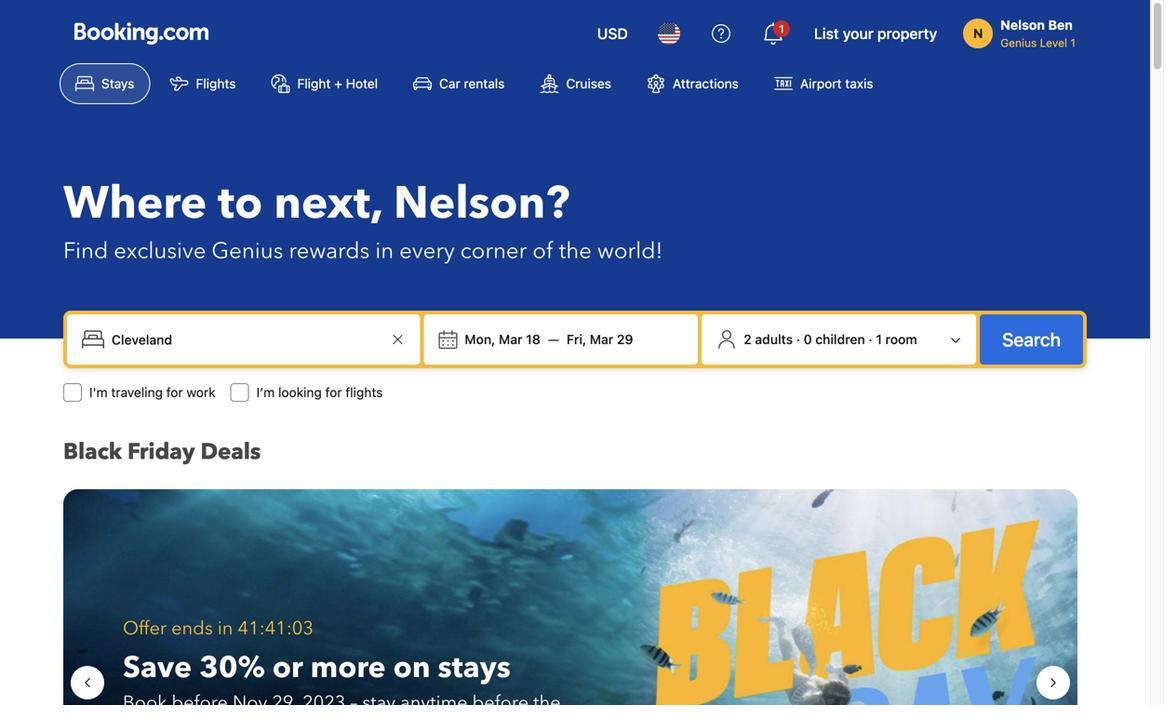 Task type: vqa. For each thing, say whether or not it's contained in the screenshot.
Hotel
yes



Task type: locate. For each thing, give the bounding box(es) containing it.
in inside where to next, nelson? find exclusive genius rewards in every corner of the world!
[[375, 236, 394, 267]]

·
[[797, 332, 801, 347], [869, 332, 873, 347]]

1
[[779, 22, 784, 35], [1071, 36, 1076, 49], [876, 332, 882, 347]]

1 vertical spatial genius
[[212, 236, 283, 267]]

1 vertical spatial 1
[[1071, 36, 1076, 49]]

0 vertical spatial in
[[375, 236, 394, 267]]

where
[[63, 173, 207, 234]]

2 adults · 0 children · 1 room button
[[710, 322, 969, 357]]

1 right level
[[1071, 36, 1076, 49]]

flight + hotel
[[297, 76, 378, 91]]

0
[[804, 332, 812, 347]]

for for traveling
[[166, 385, 183, 400]]

genius down nelson
[[1001, 36, 1037, 49]]

car rentals
[[439, 76, 505, 91]]

offer
[[123, 616, 167, 642]]

1 left the room
[[876, 332, 882, 347]]

usd button
[[586, 11, 639, 56]]

list
[[814, 25, 839, 42]]

room
[[886, 332, 918, 347]]

mar left 18
[[499, 332, 523, 347]]

world!
[[598, 236, 663, 267]]

in
[[375, 236, 394, 267], [218, 616, 233, 642]]

· right children
[[869, 332, 873, 347]]

1 horizontal spatial 1
[[876, 332, 882, 347]]

18
[[526, 332, 541, 347]]

0 horizontal spatial in
[[218, 616, 233, 642]]

0 horizontal spatial genius
[[212, 236, 283, 267]]

41:41:03
[[238, 616, 314, 642]]

0 horizontal spatial for
[[166, 385, 183, 400]]

save
[[123, 648, 192, 688]]

1 horizontal spatial ·
[[869, 332, 873, 347]]

for left flights
[[325, 385, 342, 400]]

1 horizontal spatial mar
[[590, 332, 614, 347]]

1 · from the left
[[797, 332, 801, 347]]

taxis
[[846, 76, 874, 91]]

in right ends
[[218, 616, 233, 642]]

genius inside where to next, nelson? find exclusive genius rewards in every corner of the world!
[[212, 236, 283, 267]]

0 horizontal spatial 1
[[779, 22, 784, 35]]

ben
[[1049, 17, 1073, 33]]

1 left the list
[[779, 22, 784, 35]]

for for looking
[[325, 385, 342, 400]]

for left work on the left bottom
[[166, 385, 183, 400]]

1 horizontal spatial for
[[325, 385, 342, 400]]

fri, mar 29 button
[[559, 323, 641, 357]]

2 vertical spatial 1
[[876, 332, 882, 347]]

1 mar from the left
[[499, 332, 523, 347]]

rentals
[[464, 76, 505, 91]]

i'm
[[89, 385, 108, 400]]

0 horizontal spatial mar
[[499, 332, 523, 347]]

mar
[[499, 332, 523, 347], [590, 332, 614, 347]]

0 horizontal spatial ·
[[797, 332, 801, 347]]

car
[[439, 76, 461, 91]]

rewards
[[289, 236, 370, 267]]

search button
[[980, 315, 1084, 365]]

Where are you going? field
[[104, 323, 387, 357]]

children
[[816, 332, 865, 347]]

search
[[1003, 329, 1061, 350]]

· left 0
[[797, 332, 801, 347]]

2 adults · 0 children · 1 room
[[744, 332, 918, 347]]

airport taxis link
[[759, 63, 890, 104]]

2
[[744, 332, 752, 347]]

2 for from the left
[[325, 385, 342, 400]]

work
[[187, 385, 216, 400]]

offer ends in 41:41:03 save 30% or more on stays
[[123, 616, 511, 688]]

cruises link
[[524, 63, 627, 104]]

i'm
[[257, 385, 275, 400]]

1 inside dropdown button
[[876, 332, 882, 347]]

of
[[533, 236, 554, 267]]

mar left 29
[[590, 332, 614, 347]]

mon,
[[465, 332, 496, 347]]

0 vertical spatial 1
[[779, 22, 784, 35]]

mon, mar 18 — fri, mar 29
[[465, 332, 633, 347]]

+
[[334, 76, 342, 91]]

black
[[63, 437, 122, 468]]

every
[[399, 236, 455, 267]]

2 · from the left
[[869, 332, 873, 347]]

genius
[[1001, 36, 1037, 49], [212, 236, 283, 267]]

in left 'every'
[[375, 236, 394, 267]]

stays
[[438, 648, 511, 688]]

where to next, nelson? find exclusive genius rewards in every corner of the world!
[[63, 173, 663, 267]]

1 horizontal spatial genius
[[1001, 36, 1037, 49]]

for
[[166, 385, 183, 400], [325, 385, 342, 400]]

airport taxis
[[800, 76, 874, 91]]

booking.com image
[[74, 22, 209, 45]]

1 horizontal spatial in
[[375, 236, 394, 267]]

0 vertical spatial genius
[[1001, 36, 1037, 49]]

2 horizontal spatial 1
[[1071, 36, 1076, 49]]

more
[[311, 648, 386, 688]]

usd
[[597, 25, 628, 42]]

find
[[63, 236, 108, 267]]

genius down to
[[212, 236, 283, 267]]

nelson?
[[394, 173, 570, 234]]

1 vertical spatial in
[[218, 616, 233, 642]]

1 for from the left
[[166, 385, 183, 400]]

looking
[[278, 385, 322, 400]]



Task type: describe. For each thing, give the bounding box(es) containing it.
nelson ben genius level 1
[[1001, 17, 1076, 49]]

or
[[273, 648, 303, 688]]

cruises
[[566, 76, 612, 91]]

your
[[843, 25, 874, 42]]

list your property link
[[803, 11, 949, 56]]

1 inside 'dropdown button'
[[779, 22, 784, 35]]

1 button
[[751, 11, 796, 56]]

traveling
[[111, 385, 163, 400]]

the
[[559, 236, 592, 267]]

flights
[[346, 385, 383, 400]]

flights link
[[154, 63, 252, 104]]

to
[[218, 173, 263, 234]]

exclusive
[[114, 236, 206, 267]]

mon, mar 18 button
[[457, 323, 548, 357]]

fri,
[[567, 332, 587, 347]]

stays
[[101, 76, 134, 91]]

deals on stays image
[[63, 490, 1078, 706]]

flights
[[196, 76, 236, 91]]

1 inside nelson ben genius level 1
[[1071, 36, 1076, 49]]

next,
[[274, 173, 382, 234]]

30%
[[199, 648, 265, 688]]

stays link
[[60, 63, 150, 104]]

flight
[[297, 76, 331, 91]]

attractions
[[673, 76, 739, 91]]

airport
[[800, 76, 842, 91]]

—
[[548, 332, 559, 347]]

adults
[[755, 332, 793, 347]]

corner
[[460, 236, 527, 267]]

nelson
[[1001, 17, 1045, 33]]

attractions link
[[631, 63, 755, 104]]

i'm traveling for work
[[89, 385, 216, 400]]

flight + hotel link
[[255, 63, 394, 104]]

your account menu nelson ben genius level 1 element
[[964, 8, 1084, 51]]

car rentals link
[[398, 63, 521, 104]]

genius inside nelson ben genius level 1
[[1001, 36, 1037, 49]]

list your property
[[814, 25, 938, 42]]

black friday deals
[[63, 437, 261, 468]]

i'm looking for flights
[[257, 385, 383, 400]]

ends
[[171, 616, 213, 642]]

level
[[1040, 36, 1068, 49]]

n
[[974, 26, 984, 41]]

deals
[[201, 437, 261, 468]]

hotel
[[346, 76, 378, 91]]

29
[[617, 332, 633, 347]]

friday
[[128, 437, 195, 468]]

on
[[393, 648, 431, 688]]

2 mar from the left
[[590, 332, 614, 347]]

in inside offer ends in 41:41:03 save 30% or more on stays
[[218, 616, 233, 642]]

property
[[878, 25, 938, 42]]



